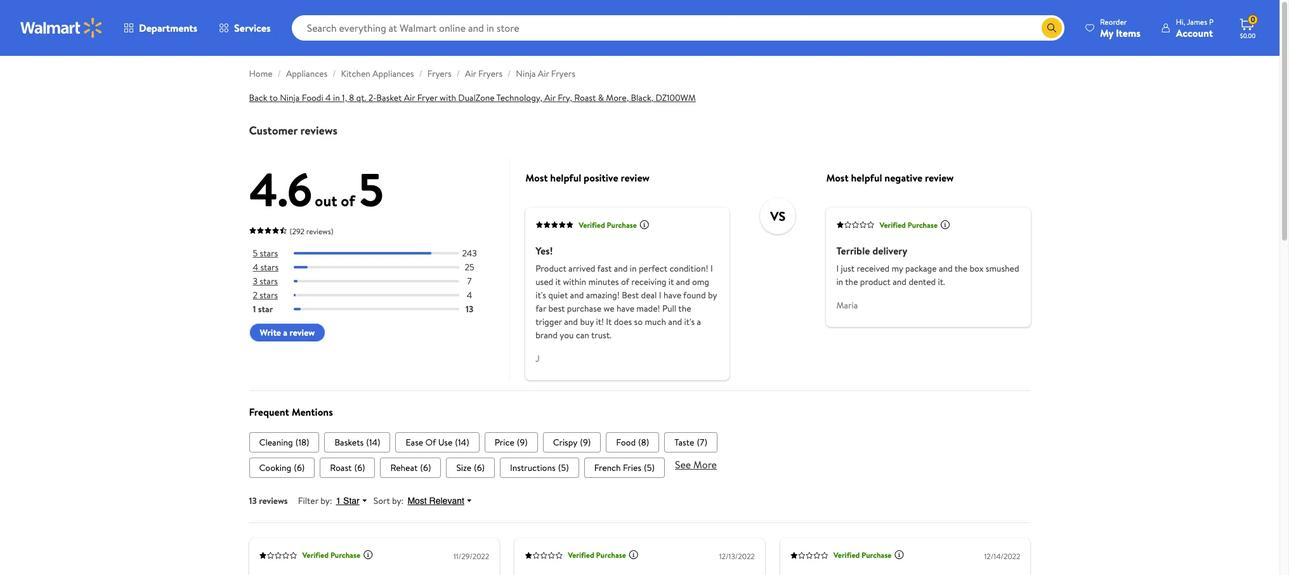 Task type: locate. For each thing, give the bounding box(es) containing it.
progress bar for 243
[[294, 252, 460, 255]]

0 horizontal spatial (9)
[[517, 436, 528, 449]]

2 by: from the left
[[392, 494, 404, 507]]

it's down found
[[685, 316, 695, 328]]

dz100wm
[[656, 91, 696, 104]]

1 it from the left
[[556, 276, 561, 288]]

0 horizontal spatial it's
[[536, 289, 547, 302]]

in for back
[[333, 91, 340, 104]]

positive
[[584, 171, 619, 185]]

1 inside dropdown button
[[336, 496, 341, 506]]

review for most helpful negative review
[[925, 171, 954, 185]]

4
[[326, 91, 331, 104], [253, 261, 258, 274], [467, 289, 472, 302]]

best
[[549, 302, 565, 315]]

(9) for crispy (9)
[[580, 436, 591, 449]]

by
[[708, 289, 717, 302]]

review right positive
[[621, 171, 650, 185]]

verified purchase information image
[[640, 219, 650, 230], [941, 219, 951, 230], [363, 550, 373, 560], [629, 550, 639, 560], [895, 550, 905, 560]]

$0.00
[[1241, 31, 1256, 40]]

i left just
[[837, 262, 839, 275]]

appliances up foodi on the top
[[286, 67, 328, 80]]

taste (7)
[[675, 436, 708, 449]]

0 vertical spatial 13
[[466, 303, 474, 316]]

1 star
[[253, 303, 273, 316]]

4 up 3
[[253, 261, 258, 274]]

in left 1,
[[333, 91, 340, 104]]

list item
[[249, 432, 320, 452], [325, 432, 391, 452], [396, 432, 480, 452], [485, 432, 538, 452], [543, 432, 601, 452], [606, 432, 660, 452], [665, 432, 718, 452], [249, 458, 315, 478], [320, 458, 375, 478], [380, 458, 441, 478], [446, 458, 495, 478], [500, 458, 579, 478], [584, 458, 665, 478]]

list item containing price
[[485, 432, 538, 452]]

1 progress bar from the top
[[294, 252, 460, 255]]

arrived
[[569, 262, 596, 275]]

taste
[[675, 436, 695, 449]]

helpful
[[551, 171, 582, 185], [852, 171, 883, 185]]

1 star button
[[332, 495, 374, 506]]

(9)
[[517, 436, 528, 449], [580, 436, 591, 449]]

stars right 3
[[260, 275, 278, 288]]

2 horizontal spatial most
[[827, 171, 849, 185]]

list item containing french fries
[[584, 458, 665, 478]]

4 down the 7
[[467, 289, 472, 302]]

much
[[645, 316, 666, 328]]

stars down 5 stars
[[261, 261, 279, 274]]

yes! product arrived fast and in perfect condition! i used it within minutes of receiving it and omg it's quiet and amazing! best deal i have found by far best purchase we have made! pull the trigger and buy it! it does so much and it's a brand you can trust.
[[536, 244, 717, 342]]

can
[[576, 329, 590, 342]]

have up does
[[617, 302, 635, 315]]

1 vertical spatial the
[[846, 276, 858, 288]]

have up pull
[[664, 289, 682, 302]]

basket
[[377, 91, 402, 104]]

write a review link
[[249, 323, 326, 342]]

0 horizontal spatial in
[[333, 91, 340, 104]]

(6) right size
[[474, 461, 485, 474]]

a
[[697, 316, 702, 328], [283, 327, 288, 339]]

1 (6) from the left
[[294, 461, 305, 474]]

list item containing cleaning
[[249, 432, 320, 452]]

progress bar
[[294, 252, 460, 255], [294, 266, 460, 269], [294, 280, 460, 283], [294, 294, 460, 297], [294, 308, 460, 311]]

list item down ease
[[380, 458, 441, 478]]

1 vertical spatial ninja
[[280, 91, 300, 104]]

list item up instructions
[[485, 432, 538, 452]]

the
[[955, 262, 968, 275], [846, 276, 858, 288], [679, 302, 692, 315]]

0 horizontal spatial roast
[[330, 461, 352, 474]]

technology,
[[497, 91, 543, 104]]

verified for 11/29/2022
[[302, 550, 329, 561]]

kitchen
[[341, 67, 371, 80]]

0 horizontal spatial (14)
[[366, 436, 381, 449]]

0 horizontal spatial 13
[[249, 494, 257, 507]]

13 left filter on the bottom of page
[[249, 494, 257, 507]]

(9) right price
[[517, 436, 528, 449]]

2 fryers from the left
[[479, 67, 503, 80]]

(6) right cooking on the bottom of the page
[[294, 461, 305, 474]]

filter by:
[[298, 494, 332, 507]]

(6) for cooking (6)
[[294, 461, 305, 474]]

1 horizontal spatial it
[[669, 276, 674, 288]]

fryers up dualzone
[[479, 67, 503, 80]]

and down the within
[[570, 289, 584, 302]]

(14) right use
[[455, 436, 470, 449]]

0 horizontal spatial of
[[341, 190, 355, 211]]

in inside yes! product arrived fast and in perfect condition! i used it within minutes of receiving it and omg it's quiet and amazing! best deal i have found by far best purchase we have made! pull the trigger and buy it! it does so much and it's a brand you can trust.
[[630, 262, 637, 275]]

1 for 1 star
[[253, 303, 256, 316]]

list item down food
[[584, 458, 665, 478]]

4.6 out of 5
[[249, 157, 384, 221]]

home / appliances / kitchen appliances / fryers / air fryers / ninja air fryers
[[249, 67, 576, 80]]

roast
[[575, 91, 596, 104], [330, 461, 352, 474]]

(14) right 'baskets'
[[366, 436, 381, 449]]

list item up the instructions (5)
[[543, 432, 601, 452]]

i right the condition!
[[711, 262, 713, 275]]

1 vertical spatial 4
[[253, 261, 258, 274]]

4 (6) from the left
[[474, 461, 485, 474]]

services
[[234, 21, 271, 35]]

0 vertical spatial reviews
[[301, 123, 338, 138]]

see more button
[[675, 458, 717, 471]]

1 horizontal spatial of
[[621, 276, 630, 288]]

list item up fries at the left bottom of page
[[606, 432, 660, 452]]

0 horizontal spatial (5)
[[558, 461, 569, 474]]

review
[[621, 171, 650, 185], [925, 171, 954, 185], [290, 327, 315, 339]]

reviews down cooking on the bottom of the page
[[259, 494, 288, 507]]

fryer
[[417, 91, 438, 104]]

0 horizontal spatial most
[[408, 496, 427, 506]]

fryers up fry,
[[551, 67, 576, 80]]

2 appliances from the left
[[373, 67, 414, 80]]

0 horizontal spatial 4
[[253, 261, 258, 274]]

my
[[892, 262, 904, 275]]

(6) for roast (6)
[[354, 461, 365, 474]]

(9) right crispy
[[580, 436, 591, 449]]

list item down cleaning (18) at the bottom
[[249, 458, 315, 478]]

fryers up with
[[428, 67, 452, 80]]

0 horizontal spatial appliances
[[286, 67, 328, 80]]

1 horizontal spatial (5)
[[644, 461, 655, 474]]

1 vertical spatial 1
[[336, 496, 341, 506]]

/ right air fryers link
[[508, 67, 511, 80]]

deal
[[641, 289, 657, 302]]

3
[[253, 275, 258, 288]]

see more
[[675, 458, 717, 471]]

3 stars
[[253, 275, 278, 288]]

0 horizontal spatial reviews
[[259, 494, 288, 507]]

1 horizontal spatial 5
[[359, 157, 384, 221]]

1 / from the left
[[278, 67, 281, 80]]

2 (14) from the left
[[455, 436, 470, 449]]

most helpful negative review
[[827, 171, 954, 185]]

roast down 'baskets'
[[330, 461, 352, 474]]

2 vertical spatial in
[[837, 276, 844, 288]]

1 horizontal spatial 1
[[336, 496, 341, 506]]

1 horizontal spatial roast
[[575, 91, 596, 104]]

product
[[536, 262, 567, 275]]

1 vertical spatial in
[[630, 262, 637, 275]]

review right negative on the right of the page
[[925, 171, 954, 185]]

1 helpful from the left
[[551, 171, 582, 185]]

list item containing baskets
[[325, 432, 391, 452]]

1 horizontal spatial it's
[[685, 316, 695, 328]]

1 vertical spatial 13
[[249, 494, 257, 507]]

cleaning (18)
[[259, 436, 309, 449]]

ninja air fryers link
[[516, 67, 576, 80]]

air fryers link
[[465, 67, 503, 80]]

0 vertical spatial 1
[[253, 303, 256, 316]]

1 horizontal spatial by:
[[392, 494, 404, 507]]

back
[[249, 91, 268, 104]]

1 horizontal spatial the
[[846, 276, 858, 288]]

it up quiet
[[556, 276, 561, 288]]

dented
[[909, 276, 936, 288]]

list item down use
[[446, 458, 495, 478]]

my
[[1101, 26, 1114, 40]]

p
[[1210, 16, 1214, 27]]

0
[[1251, 14, 1256, 25]]

i right deal at bottom
[[659, 289, 662, 302]]

2 horizontal spatial 4
[[467, 289, 472, 302]]

1 horizontal spatial appliances
[[373, 67, 414, 80]]

more,
[[606, 91, 629, 104]]

far
[[536, 302, 547, 315]]

list
[[249, 432, 1031, 452]]

kitchen appliances link
[[341, 67, 414, 80]]

1 vertical spatial reviews
[[259, 494, 288, 507]]

0 horizontal spatial helpful
[[551, 171, 582, 185]]

a down found
[[697, 316, 702, 328]]

2 vertical spatial the
[[679, 302, 692, 315]]

condition!
[[670, 262, 709, 275]]

sort
[[374, 494, 390, 507]]

list item up cooking (6)
[[249, 432, 320, 452]]

by: for filter by:
[[321, 494, 332, 507]]

1 horizontal spatial (9)
[[580, 436, 591, 449]]

1 horizontal spatial reviews
[[301, 123, 338, 138]]

(6) right reheat
[[420, 461, 431, 474]]

0 vertical spatial it's
[[536, 289, 547, 302]]

in left perfect on the top of page
[[630, 262, 637, 275]]

0 vertical spatial roast
[[575, 91, 596, 104]]

list item up see more
[[665, 432, 718, 452]]

0 horizontal spatial the
[[679, 302, 692, 315]]

2 (6) from the left
[[354, 461, 365, 474]]

food (8)
[[616, 436, 650, 449]]

3 (6) from the left
[[420, 461, 431, 474]]

stars right 2
[[260, 289, 278, 302]]

1 horizontal spatial a
[[697, 316, 702, 328]]

purchase for 11/29/2022
[[331, 550, 361, 561]]

james
[[1188, 16, 1208, 27]]

1 vertical spatial roast
[[330, 461, 352, 474]]

4 progress bar from the top
[[294, 294, 460, 297]]

2 progress bar from the top
[[294, 266, 460, 269]]

list item containing crispy
[[543, 432, 601, 452]]

list item up size
[[396, 432, 480, 452]]

price (9)
[[495, 436, 528, 449]]

13 down the 7
[[466, 303, 474, 316]]

the right pull
[[679, 302, 692, 315]]

write
[[260, 327, 281, 339]]

1 horizontal spatial review
[[621, 171, 650, 185]]

1 (9) from the left
[[517, 436, 528, 449]]

verified purchase
[[579, 220, 637, 230], [880, 220, 938, 230], [302, 550, 361, 561], [568, 550, 626, 561], [834, 550, 892, 561]]

1 horizontal spatial i
[[711, 262, 713, 275]]

air up back to ninja foodi 4 in 1, 8 qt. 2-basket air fryer with dualzone technology, air fry, roast & more, black, dz100wm link
[[465, 67, 477, 80]]

star
[[343, 496, 360, 506]]

1 horizontal spatial 4
[[326, 91, 331, 104]]

progress bar for 7
[[294, 280, 460, 283]]

list item containing cooking
[[249, 458, 315, 478]]

0 horizontal spatial have
[[617, 302, 635, 315]]

pull
[[663, 302, 677, 315]]

list item containing instructions
[[500, 458, 579, 478]]

1 vertical spatial of
[[621, 276, 630, 288]]

it's up "far"
[[536, 289, 547, 302]]

list item down 'baskets'
[[320, 458, 375, 478]]

j
[[536, 352, 540, 365]]

sort by:
[[374, 494, 404, 507]]

reviews down foodi on the top
[[301, 123, 338, 138]]

2 helpful from the left
[[852, 171, 883, 185]]

3 progress bar from the top
[[294, 280, 460, 283]]

ninja right to on the top of page
[[280, 91, 300, 104]]

/ right home
[[278, 67, 281, 80]]

2 horizontal spatial in
[[837, 276, 844, 288]]

french
[[595, 461, 621, 474]]

(292 reviews) link
[[249, 223, 334, 237]]

0 horizontal spatial i
[[659, 289, 662, 302]]

4 for 4 stars
[[253, 261, 258, 274]]

(6) for reheat (6)
[[420, 461, 431, 474]]

1 horizontal spatial fryers
[[479, 67, 503, 80]]

amazing!
[[586, 289, 620, 302]]

and up it.
[[939, 262, 953, 275]]

ninja up technology,
[[516, 67, 536, 80]]

stars for 3 stars
[[260, 275, 278, 288]]

5 progress bar from the top
[[294, 308, 460, 311]]

roast left &
[[575, 91, 596, 104]]

appliances up basket
[[373, 67, 414, 80]]

helpful for positive
[[551, 171, 582, 185]]

2 (9) from the left
[[580, 436, 591, 449]]

Walmart Site-Wide search field
[[292, 15, 1065, 41]]

of up best
[[621, 276, 630, 288]]

used
[[536, 276, 554, 288]]

filter
[[298, 494, 319, 507]]

1 horizontal spatial most
[[526, 171, 548, 185]]

helpful left positive
[[551, 171, 582, 185]]

0 horizontal spatial by:
[[321, 494, 332, 507]]

a right write
[[283, 327, 288, 339]]

/ left kitchen on the left of page
[[333, 67, 336, 80]]

5 up the 4 stars
[[253, 247, 258, 260]]

with
[[440, 91, 456, 104]]

2 horizontal spatial fryers
[[551, 67, 576, 80]]

the left "box"
[[955, 262, 968, 275]]

4 for 4
[[467, 289, 472, 302]]

best
[[622, 289, 639, 302]]

in down just
[[837, 276, 844, 288]]

list item up roast (6)
[[325, 432, 391, 452]]

1 horizontal spatial helpful
[[852, 171, 883, 185]]

0 vertical spatial in
[[333, 91, 340, 104]]

12/13/2022
[[720, 551, 755, 562]]

most relevant
[[408, 496, 465, 506]]

0 horizontal spatial fryers
[[428, 67, 452, 80]]

4 right foodi on the top
[[326, 91, 331, 104]]

/ left fryers link
[[419, 67, 423, 80]]

most for most helpful positive review
[[526, 171, 548, 185]]

of right 'out'
[[341, 190, 355, 211]]

reviews)
[[306, 226, 334, 237]]

1 horizontal spatial (14)
[[455, 436, 470, 449]]

0 horizontal spatial 5
[[253, 247, 258, 260]]

/ right fryers link
[[457, 67, 460, 80]]

review for most helpful positive review
[[621, 171, 650, 185]]

and down pull
[[669, 316, 682, 328]]

of
[[341, 190, 355, 211], [621, 276, 630, 288]]

1 (14) from the left
[[366, 436, 381, 449]]

0 vertical spatial have
[[664, 289, 682, 302]]

by: right sort at left
[[392, 494, 404, 507]]

stars for 5 stars
[[260, 247, 278, 260]]

minutes
[[589, 276, 619, 288]]

it down the condition!
[[669, 276, 674, 288]]

review right write
[[290, 327, 315, 339]]

(6) down baskets (14)
[[354, 461, 365, 474]]

Search search field
[[292, 15, 1065, 41]]

0 horizontal spatial 1
[[253, 303, 256, 316]]

2 vertical spatial 4
[[467, 289, 472, 302]]

(5) down crispy
[[558, 461, 569, 474]]

ease of use (14)
[[406, 436, 470, 449]]

list item down crispy
[[500, 458, 579, 478]]

stars up the 4 stars
[[260, 247, 278, 260]]

1 horizontal spatial 13
[[466, 303, 474, 316]]

appliances
[[286, 67, 328, 80], [373, 67, 414, 80]]

2 horizontal spatial i
[[837, 262, 839, 275]]

the down just
[[846, 276, 858, 288]]

cooking (6)
[[259, 461, 305, 474]]

verified purchase for 11/29/2022
[[302, 550, 361, 561]]

back to ninja foodi 4 in 1, 8 qt. 2-basket air fryer with dualzone technology, air fry, roast & more, black, dz100wm
[[249, 91, 696, 104]]

most inside most relevant popup button
[[408, 496, 427, 506]]

5 right 'out'
[[359, 157, 384, 221]]

0 vertical spatial ninja
[[516, 67, 536, 80]]

helpful left negative on the right of the page
[[852, 171, 883, 185]]

0 vertical spatial of
[[341, 190, 355, 211]]

size (6)
[[457, 461, 485, 474]]

it.
[[938, 276, 946, 288]]

5 / from the left
[[508, 67, 511, 80]]

0 horizontal spatial ninja
[[280, 91, 300, 104]]

helpful for negative
[[852, 171, 883, 185]]

0 horizontal spatial it
[[556, 276, 561, 288]]

buy
[[580, 316, 594, 328]]

1 horizontal spatial in
[[630, 262, 637, 275]]

2 horizontal spatial review
[[925, 171, 954, 185]]

2 horizontal spatial the
[[955, 262, 968, 275]]

by: right filter on the bottom of page
[[321, 494, 332, 507]]

verified purchase information image for 12/14/2022
[[895, 550, 905, 560]]

2 it from the left
[[669, 276, 674, 288]]

does
[[614, 316, 632, 328]]

stars for 4 stars
[[261, 261, 279, 274]]

1 by: from the left
[[321, 494, 332, 507]]

(5) right fries at the left bottom of page
[[644, 461, 655, 474]]

home
[[249, 67, 273, 80]]



Task type: describe. For each thing, give the bounding box(es) containing it.
1 appliances from the left
[[286, 67, 328, 80]]

box
[[970, 262, 984, 275]]

list item containing food
[[606, 432, 660, 452]]

7
[[468, 275, 472, 288]]

verified purchase for 12/13/2022
[[568, 550, 626, 561]]

price
[[495, 436, 515, 449]]

search icon image
[[1047, 23, 1057, 33]]

instructions (5)
[[510, 461, 569, 474]]

air up technology,
[[538, 67, 549, 80]]

1 for 1 star
[[336, 496, 341, 506]]

out
[[315, 190, 337, 211]]

1 fryers from the left
[[428, 67, 452, 80]]

appliances link
[[286, 67, 328, 80]]

progress bar for 4
[[294, 294, 460, 297]]

4 / from the left
[[457, 67, 460, 80]]

the inside yes! product arrived fast and in perfect condition! i used it within minutes of receiving it and omg it's quiet and amazing! best deal i have found by far best purchase we have made! pull the trigger and buy it! it does so much and it's a brand you can trust.
[[679, 302, 692, 315]]

trigger
[[536, 316, 562, 328]]

cooking
[[259, 461, 291, 474]]

use
[[438, 436, 453, 449]]

0 $0.00
[[1241, 14, 1256, 40]]

25
[[465, 261, 475, 274]]

items
[[1116, 26, 1141, 40]]

verified for 12/13/2022
[[568, 550, 595, 561]]

(292
[[290, 226, 305, 237]]

progress bar for 25
[[294, 266, 460, 269]]

received
[[857, 262, 890, 275]]

1 horizontal spatial ninja
[[516, 67, 536, 80]]

0 vertical spatial 5
[[359, 157, 384, 221]]

(9) for price (9)
[[517, 436, 528, 449]]

list item containing ease of use
[[396, 432, 480, 452]]

and down the condition!
[[676, 276, 690, 288]]

1 vertical spatial it's
[[685, 316, 695, 328]]

fry,
[[558, 91, 572, 104]]

verified purchase information image for 11/29/2022
[[363, 550, 373, 560]]

crispy (9)
[[553, 436, 591, 449]]

(292 reviews)
[[290, 226, 334, 237]]

13 for 13 reviews
[[249, 494, 257, 507]]

crispy
[[553, 436, 578, 449]]

243
[[462, 247, 477, 260]]

we
[[604, 302, 615, 315]]

perfect
[[639, 262, 668, 275]]

terrible
[[837, 244, 870, 258]]

size
[[457, 461, 472, 474]]

so
[[634, 316, 643, 328]]

0 horizontal spatial a
[[283, 327, 288, 339]]

air left fryer
[[404, 91, 415, 104]]

in inside terrible delivery i just received my package and the box smushed in the product and dented it.
[[837, 276, 844, 288]]

reviews for customer reviews
[[301, 123, 338, 138]]

see
[[675, 458, 691, 471]]

it
[[606, 316, 612, 328]]

&
[[598, 91, 604, 104]]

cleaning
[[259, 436, 293, 449]]

reorder my items
[[1101, 16, 1141, 40]]

hi,
[[1177, 16, 1186, 27]]

progress bar for 13
[[294, 308, 460, 311]]

3 / from the left
[[419, 67, 423, 80]]

brand
[[536, 329, 558, 342]]

i inside terrible delivery i just received my package and the box smushed in the product and dented it.
[[837, 262, 839, 275]]

(6) for size (6)
[[474, 461, 485, 474]]

yes!
[[536, 244, 553, 258]]

2
[[253, 289, 258, 302]]

frequent
[[249, 405, 289, 419]]

most helpful positive review
[[526, 171, 650, 185]]

2 (5) from the left
[[644, 461, 655, 474]]

package
[[906, 262, 937, 275]]

walmart image
[[20, 18, 103, 38]]

fries
[[623, 461, 642, 474]]

0 vertical spatial the
[[955, 262, 968, 275]]

in for yes!
[[630, 262, 637, 275]]

8
[[349, 91, 354, 104]]

departments button
[[113, 13, 208, 43]]

1 vertical spatial have
[[617, 302, 635, 315]]

1 horizontal spatial have
[[664, 289, 682, 302]]

just
[[841, 262, 855, 275]]

reviews for 13 reviews
[[259, 494, 288, 507]]

baskets
[[335, 436, 364, 449]]

home link
[[249, 67, 273, 80]]

2 / from the left
[[333, 67, 336, 80]]

quiet
[[549, 289, 568, 302]]

made!
[[637, 302, 660, 315]]

of inside 4.6 out of 5
[[341, 190, 355, 211]]

2 stars
[[253, 289, 278, 302]]

trust.
[[592, 329, 612, 342]]

customer reviews
[[249, 123, 338, 138]]

see more list
[[249, 458, 1031, 478]]

purchase for 12/13/2022
[[596, 550, 626, 561]]

1,
[[342, 91, 347, 104]]

and down my
[[893, 276, 907, 288]]

verified purchase for 12/14/2022
[[834, 550, 892, 561]]

1 vertical spatial 5
[[253, 247, 258, 260]]

star
[[258, 303, 273, 316]]

ease
[[406, 436, 423, 449]]

found
[[684, 289, 706, 302]]

list item containing reheat
[[380, 458, 441, 478]]

and up you
[[564, 316, 578, 328]]

and right fast
[[614, 262, 628, 275]]

fryers link
[[428, 67, 452, 80]]

food
[[616, 436, 636, 449]]

roast inside list item
[[330, 461, 352, 474]]

1 (5) from the left
[[558, 461, 569, 474]]

0 vertical spatial 4
[[326, 91, 331, 104]]

by: for sort by:
[[392, 494, 404, 507]]

a inside yes! product arrived fast and in perfect condition! i used it within minutes of receiving it and omg it's quiet and amazing! best deal i have found by far best purchase we have made! pull the trigger and buy it! it does so much and it's a brand you can trust.
[[697, 316, 702, 328]]

list item containing roast
[[320, 458, 375, 478]]

to
[[270, 91, 278, 104]]

product
[[861, 276, 891, 288]]

most for most relevant
[[408, 496, 427, 506]]

verified for 12/14/2022
[[834, 550, 860, 561]]

1 star
[[336, 496, 360, 506]]

foodi
[[302, 91, 324, 104]]

maria
[[837, 299, 858, 312]]

receiving
[[632, 276, 667, 288]]

frequent mentions
[[249, 405, 333, 419]]

delivery
[[873, 244, 908, 258]]

purchase for 12/14/2022
[[862, 550, 892, 561]]

3 fryers from the left
[[551, 67, 576, 80]]

verified purchase information image for 12/13/2022
[[629, 550, 639, 560]]

write a review
[[260, 327, 315, 339]]

air left fry,
[[545, 91, 556, 104]]

reheat (6)
[[391, 461, 431, 474]]

baskets (14)
[[335, 436, 381, 449]]

stars for 2 stars
[[260, 289, 278, 302]]

of
[[426, 436, 436, 449]]

list item containing taste
[[665, 432, 718, 452]]

list containing cleaning
[[249, 432, 1031, 452]]

0 horizontal spatial review
[[290, 327, 315, 339]]

dualzone
[[459, 91, 495, 104]]

most for most helpful negative review
[[827, 171, 849, 185]]

11/29/2022
[[454, 551, 489, 562]]

list item containing size
[[446, 458, 495, 478]]

customer
[[249, 123, 298, 138]]

13 for 13
[[466, 303, 474, 316]]

of inside yes! product arrived fast and in perfect condition! i used it within minutes of receiving it and omg it's quiet and amazing! best deal i have found by far best purchase we have made! pull the trigger and buy it! it does so much and it's a brand you can trust.
[[621, 276, 630, 288]]

departments
[[139, 21, 197, 35]]



Task type: vqa. For each thing, say whether or not it's contained in the screenshot.


